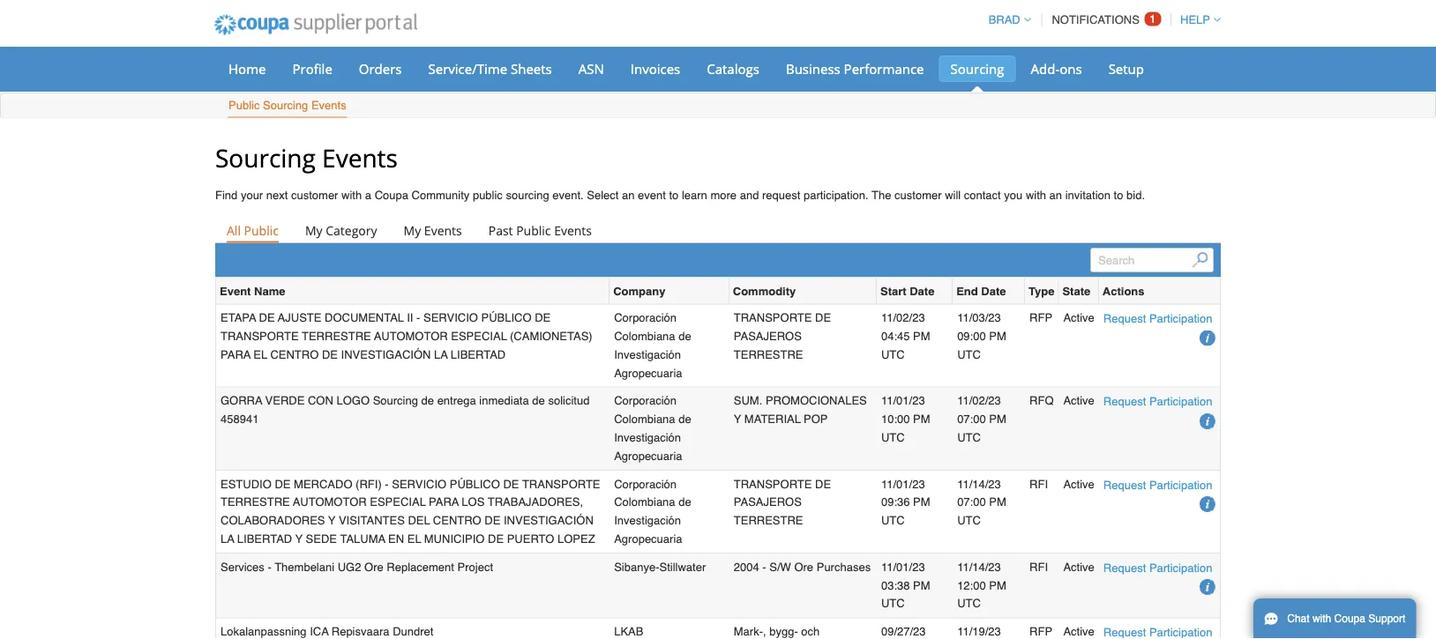 Task type: describe. For each thing, give the bounding box(es) containing it.
,
[[763, 626, 766, 639]]

pop
[[804, 413, 828, 426]]

service/time sheets link
[[417, 56, 564, 82]]

utc for 11/01/23 09:36 pm utc
[[882, 514, 905, 528]]

request inside active request participation
[[1104, 626, 1147, 640]]

participation for 11/14/23 12:00 pm utc
[[1150, 562, 1213, 575]]

11/14/23 for 12:00
[[958, 561, 1001, 574]]

rfi for 11/14/23 07:00 pm utc
[[1030, 478, 1048, 491]]

público inside etapa de ajuste documental ii - servicio público de transporte terrestre automotor especial (camionetas) para el centro de investigación la libertad
[[481, 311, 532, 325]]

ug2
[[338, 561, 361, 574]]

sourcing up next
[[215, 141, 316, 174]]

1 ore from the left
[[364, 561, 384, 574]]

och
[[802, 626, 820, 639]]

utc for 11/01/23 10:00 pm utc
[[882, 431, 905, 444]]

libertad inside etapa de ajuste documental ii - servicio público de transporte terrestre automotor especial (camionetas) para el centro de investigación la libertad
[[451, 348, 506, 361]]

coupa inside button
[[1335, 613, 1366, 626]]

performance
[[844, 60, 924, 78]]

my category link
[[294, 218, 389, 243]]

verde
[[265, 395, 305, 408]]

public for past
[[516, 222, 551, 239]]

active for 11/14/23 12:00 pm utc
[[1064, 561, 1095, 574]]

date for end date
[[982, 284, 1006, 298]]

name
[[254, 284, 285, 298]]

start date
[[881, 284, 935, 298]]

chat with coupa support
[[1288, 613, 1406, 626]]

- right services
[[268, 561, 272, 574]]

0 vertical spatial coupa
[[375, 189, 409, 202]]

la inside estudio de mercado (rfi) - servicio público de transporte terrestre automotor especial para los trabajadores, colaboradores y visitantes del centro de investigación la libertad y sede taluma en el municipio de puerto lopez
[[221, 533, 234, 546]]

de right estudio
[[275, 478, 291, 491]]

request participation button for 11/03/23 09:00 pm utc
[[1104, 310, 1213, 328]]

start date button
[[881, 282, 935, 300]]

event
[[638, 189, 666, 202]]

past public events
[[489, 222, 592, 239]]

event.
[[553, 189, 584, 202]]

etapa de ajuste documental ii - servicio público de transporte terrestre automotor especial (camionetas) para el centro de investigación la libertad
[[221, 311, 593, 361]]

active inside active request participation
[[1064, 626, 1095, 639]]

colaboradores
[[221, 514, 325, 528]]

2 customer from the left
[[895, 189, 942, 202]]

puerto
[[507, 533, 555, 546]]

libertad inside estudio de mercado (rfi) - servicio público de transporte terrestre automotor especial para los trabajadores, colaboradores y visitantes del centro de investigación la libertad y sede taluma en el municipio de puerto lopez
[[237, 533, 292, 546]]

service/time
[[428, 60, 507, 78]]

03:38
[[882, 579, 910, 592]]

end date button
[[957, 282, 1006, 300]]

sum. promocionales y material pop
[[734, 395, 867, 426]]

request
[[762, 189, 801, 202]]

request participation for 11/14/23 07:00 pm utc
[[1104, 479, 1213, 492]]

2 an from the left
[[1050, 189, 1063, 202]]

type
[[1029, 284, 1055, 298]]

participation.
[[804, 189, 869, 202]]

add-ons
[[1031, 60, 1082, 78]]

pm for 11/02/23 07:00 pm utc
[[989, 413, 1007, 426]]

11/01/23 10:00 pm utc
[[882, 395, 931, 444]]

orders link
[[348, 56, 413, 82]]

5 request participation button from the top
[[1104, 624, 1213, 640]]

servicio inside etapa de ajuste documental ii - servicio público de transporte terrestre automotor especial (camionetas) para el centro de investigación la libertad
[[424, 311, 478, 325]]

more
[[711, 189, 737, 202]]

the
[[872, 189, 892, 202]]

mark-
[[734, 626, 763, 639]]

business performance link
[[775, 56, 936, 82]]

para inside estudio de mercado (rfi) - servicio público de transporte terrestre automotor especial para los trabajadores, colaboradores y visitantes del centro de investigación la libertad y sede taluma en el municipio de puerto lopez
[[429, 496, 459, 509]]

11/19/23
[[958, 626, 1007, 640]]

transporte de pasajeros terrestre for 04:45
[[734, 311, 831, 361]]

corporación colombiana de investigación agropecuaria for gorra verde con logo sourcing de entrega inmediata de solicitud 458941
[[614, 395, 692, 463]]

utc for 11/14/23 12:00 pm utc
[[958, 597, 981, 611]]

will
[[945, 189, 961, 202]]

sourcing down profile link
[[263, 99, 308, 112]]

11/01/23 09:36 pm utc
[[882, 478, 931, 528]]

participation for 11/02/23 07:00 pm utc
[[1150, 395, 1213, 409]]

past public events link
[[477, 218, 604, 243]]

asn
[[579, 60, 604, 78]]

sourcing link
[[939, 56, 1016, 82]]

utc for 11/01/23 03:38 pm utc
[[882, 597, 905, 611]]

- left the s/w
[[763, 561, 767, 574]]

all
[[227, 222, 241, 239]]

request for 11/02/23 07:00 pm utc
[[1104, 395, 1147, 409]]

events down community
[[424, 222, 462, 239]]

request for 11/03/23 09:00 pm utc
[[1104, 312, 1147, 326]]

type button
[[1029, 282, 1055, 300]]

event name button
[[220, 282, 285, 300]]

catalogs
[[707, 60, 760, 78]]

sourcing inside gorra verde con logo sourcing de entrega inmediata de solicitud 458941
[[373, 395, 418, 408]]

next
[[266, 189, 288, 202]]

de up (camionetas)
[[535, 311, 551, 325]]

pm for 11/02/23 04:45 pm utc
[[913, 330, 931, 343]]

business performance
[[786, 60, 924, 78]]

category
[[326, 222, 377, 239]]

services
[[221, 561, 265, 574]]

etapa
[[221, 311, 256, 325]]

and
[[740, 189, 759, 202]]

de for inmediata
[[679, 413, 692, 426]]

sheets
[[511, 60, 552, 78]]

11/02/23 for 04:45
[[882, 311, 925, 325]]

request participation for 11/03/23 09:00 pm utc
[[1104, 312, 1213, 326]]

events down profile link
[[311, 99, 347, 112]]

search image
[[1193, 252, 1208, 268]]

los
[[462, 496, 485, 509]]

profile
[[293, 60, 333, 78]]

dundret
[[393, 626, 434, 639]]

services - thembelani ug2 ore replacement project
[[221, 561, 493, 574]]

brad
[[989, 13, 1021, 26]]

mark-, bygg- och
[[734, 626, 835, 640]]

request participation for 11/02/23 07:00 pm utc
[[1104, 395, 1213, 409]]

rfp for 11/19/23
[[1030, 626, 1053, 639]]

mercado
[[294, 478, 353, 491]]

automotor inside etapa de ajuste documental ii - servicio público de transporte terrestre automotor especial (camionetas) para el centro de investigación la libertad
[[374, 330, 448, 343]]

investigación for gorra verde con logo sourcing de entrega inmediata de solicitud 458941
[[614, 431, 681, 444]]

10:00
[[882, 413, 910, 426]]

bygg-
[[770, 626, 798, 639]]

stillwater
[[660, 561, 706, 574]]

12:00
[[958, 579, 986, 592]]

s/w
[[770, 561, 791, 574]]

investigación inside etapa de ajuste documental ii - servicio público de transporte terrestre automotor especial (camionetas) para el centro de investigación la libertad
[[341, 348, 431, 361]]

458941
[[221, 413, 259, 426]]

request participation button for 11/02/23 07:00 pm utc
[[1104, 393, 1213, 411]]

transporte down "material"
[[734, 478, 812, 491]]

participation inside active request participation
[[1150, 626, 1213, 640]]

terrestre inside estudio de mercado (rfi) - servicio público de transporte terrestre automotor especial para los trabajadores, colaboradores y visitantes del centro de investigación la libertad y sede taluma en el municipio de puerto lopez
[[221, 496, 290, 509]]

11/01/23 03:38 pm utc
[[882, 561, 931, 611]]

servicio inside estudio de mercado (rfi) - servicio público de transporte terrestre automotor especial para los trabajadores, colaboradores y visitantes del centro de investigación la libertad y sede taluma en el municipio de puerto lopez
[[392, 478, 447, 491]]

invoices
[[631, 60, 681, 78]]

invoices link
[[619, 56, 692, 82]]

your
[[241, 189, 263, 202]]

public for all
[[244, 222, 279, 239]]

find
[[215, 189, 238, 202]]

a
[[365, 189, 372, 202]]

11/14/23 for 07:00
[[958, 478, 1001, 491]]

active request participation
[[1064, 626, 1213, 640]]

coupa supplier portal image
[[202, 3, 429, 47]]

pm for 11/03/23 09:00 pm utc
[[989, 330, 1007, 343]]

navigation containing notifications 1
[[981, 3, 1221, 37]]

pm for 11/14/23 12:00 pm utc
[[989, 579, 1007, 592]]

pm for 11/01/23 10:00 pm utc
[[913, 413, 931, 426]]

lokalanpassning ica repisvaara dundret
[[221, 626, 434, 639]]

event
[[220, 284, 251, 298]]

corporación for etapa de ajuste documental ii - servicio público de transporte terrestre automotor especial (camionetas) para el centro de investigación la libertad
[[614, 311, 677, 325]]

active for 11/02/23 07:00 pm utc
[[1064, 395, 1095, 408]]

participation for 11/14/23 07:00 pm utc
[[1150, 479, 1213, 492]]

request participation button for 11/14/23 07:00 pm utc
[[1104, 476, 1213, 495]]

estudio de mercado (rfi) - servicio público de transporte terrestre automotor especial para los trabajadores, colaboradores y visitantes del centro de investigación la libertad y sede taluma en el municipio de puerto lopez
[[221, 478, 601, 546]]

2 to from the left
[[1114, 189, 1124, 202]]

especial inside estudio de mercado (rfi) - servicio público de transporte terrestre automotor especial para los trabajadores, colaboradores y visitantes del centro de investigación la libertad y sede taluma en el municipio de puerto lopez
[[370, 496, 426, 509]]

1 vertical spatial y
[[328, 514, 336, 528]]

0 horizontal spatial with
[[342, 189, 362, 202]]

11/01/23 for 09:36
[[882, 478, 925, 491]]

1 customer from the left
[[291, 189, 338, 202]]

corporación colombiana de investigación agropecuaria for etapa de ajuste documental ii - servicio público de transporte terrestre automotor especial (camionetas) para el centro de investigación la libertad
[[614, 311, 692, 380]]

- inside estudio de mercado (rfi) - servicio público de transporte terrestre automotor especial para los trabajadores, colaboradores y visitantes del centro de investigación la libertad y sede taluma en el municipio de puerto lopez
[[385, 478, 389, 491]]

public inside public sourcing events link
[[229, 99, 260, 112]]

catalogs link
[[696, 56, 771, 82]]

repisvaara
[[332, 626, 390, 639]]

para inside etapa de ajuste documental ii - servicio público de transporte terrestre automotor especial (camionetas) para el centro de investigación la libertad
[[221, 348, 251, 361]]

2004
[[734, 561, 760, 574]]

07:00 for 11/14/23
[[958, 496, 986, 509]]

actions button
[[1103, 282, 1145, 300]]

centro inside etapa de ajuste documental ii - servicio público de transporte terrestre automotor especial (camionetas) para el centro de investigación la libertad
[[270, 348, 319, 361]]

- inside etapa de ajuste documental ii - servicio público de transporte terrestre automotor especial (camionetas) para el centro de investigación la libertad
[[417, 311, 420, 325]]

active for 11/03/23 09:00 pm utc
[[1064, 311, 1095, 325]]



Task type: vqa. For each thing, say whether or not it's contained in the screenshot.


Task type: locate. For each thing, give the bounding box(es) containing it.
1 vertical spatial coupa
[[1335, 613, 1366, 626]]

07:00 right the 11/01/23 10:00 pm utc
[[958, 413, 986, 426]]

0 vertical spatial corporación colombiana de investigación agropecuaria
[[614, 311, 692, 380]]

0 horizontal spatial automotor
[[293, 496, 367, 509]]

0 horizontal spatial y
[[295, 533, 303, 546]]

servicio
[[424, 311, 478, 325], [392, 478, 447, 491]]

public
[[473, 189, 503, 202]]

notifications
[[1052, 13, 1140, 26]]

corporación for estudio de mercado (rfi) - servicio público de transporte terrestre automotor especial para los trabajadores, colaboradores y visitantes del centro de investigación la libertad y sede taluma en el municipio de puerto lopez
[[614, 478, 677, 491]]

logo
[[337, 395, 370, 408]]

1 vertical spatial libertad
[[237, 533, 292, 546]]

0 horizontal spatial customer
[[291, 189, 338, 202]]

rfp down type button
[[1030, 311, 1053, 325]]

to left bid.
[[1114, 189, 1124, 202]]

y down 'sum.'
[[734, 413, 742, 426]]

1 07:00 from the top
[[958, 413, 986, 426]]

0 horizontal spatial el
[[254, 348, 267, 361]]

11/03/23
[[958, 311, 1001, 325]]

11/14/23 inside the 11/14/23 12:00 pm utc
[[958, 561, 1001, 574]]

terrestre down estudio
[[221, 496, 290, 509]]

purchases
[[817, 561, 871, 574]]

2 rfi from the top
[[1030, 561, 1048, 574]]

participation for 11/03/23 09:00 pm utc
[[1150, 312, 1213, 326]]

0 vertical spatial el
[[254, 348, 267, 361]]

find your next customer with a coupa community public sourcing event. select an event to learn more and request participation. the customer will contact you with an invitation to bid.
[[215, 189, 1145, 202]]

pasajeros
[[734, 330, 802, 343], [734, 496, 802, 509]]

de for público
[[679, 330, 692, 343]]

my category
[[305, 222, 377, 239]]

3 request from the top
[[1104, 479, 1147, 492]]

1 horizontal spatial date
[[982, 284, 1006, 298]]

1 date from the left
[[910, 284, 935, 298]]

request participation button for 11/14/23 12:00 pm utc
[[1104, 559, 1213, 578]]

2 rfp from the top
[[1030, 626, 1053, 639]]

04:45
[[882, 330, 910, 343]]

1 pasajeros from the top
[[734, 330, 802, 343]]

09/27/23
[[882, 626, 929, 640]]

0 horizontal spatial investigación
[[341, 348, 431, 361]]

taluma
[[340, 533, 385, 546]]

home
[[229, 60, 266, 78]]

11/02/23 left rfq
[[958, 395, 1001, 408]]

1 to from the left
[[669, 189, 679, 202]]

07:00 for 11/02/23
[[958, 413, 986, 426]]

(camionetas)
[[510, 330, 593, 343]]

utc inside 11/03/23 09:00 pm utc
[[958, 348, 981, 361]]

2 vertical spatial corporación
[[614, 478, 677, 491]]

chat
[[1288, 613, 1310, 626]]

2 11/14/23 from the top
[[958, 561, 1001, 574]]

0 horizontal spatial libertad
[[237, 533, 292, 546]]

investigación down trabajadores, at the bottom left
[[504, 514, 594, 528]]

0 vertical spatial corporación
[[614, 311, 677, 325]]

1 horizontal spatial to
[[1114, 189, 1124, 202]]

commodity
[[733, 284, 796, 298]]

utc down 09:36
[[882, 514, 905, 528]]

2 corporación from the top
[[614, 395, 677, 408]]

0 horizontal spatial an
[[622, 189, 635, 202]]

2 my from the left
[[404, 222, 421, 239]]

rfp for 11/03/23 09:00 pm utc
[[1030, 311, 1053, 325]]

pm
[[913, 330, 931, 343], [989, 330, 1007, 343], [913, 413, 931, 426], [989, 413, 1007, 426], [913, 496, 931, 509], [989, 496, 1007, 509], [913, 579, 931, 592], [989, 579, 1007, 592]]

1 horizontal spatial with
[[1026, 189, 1047, 202]]

1 corporación colombiana de investigación agropecuaria from the top
[[614, 311, 692, 380]]

sourcing down brad
[[951, 60, 1005, 78]]

1 horizontal spatial ore
[[795, 561, 814, 574]]

de up promocionales
[[815, 311, 831, 325]]

coupa left support
[[1335, 613, 1366, 626]]

el inside etapa de ajuste documental ii - servicio público de transporte terrestre automotor especial (camionetas) para el centro de investigación la libertad
[[254, 348, 267, 361]]

11/01/23 up 09:36
[[882, 478, 925, 491]]

0 vertical spatial investigación
[[614, 348, 681, 361]]

el inside estudio de mercado (rfi) - servicio público de transporte terrestre automotor especial para los trabajadores, colaboradores y visitantes del centro de investigación la libertad y sede taluma en el municipio de puerto lopez
[[407, 533, 421, 546]]

active for 11/14/23 07:00 pm utc
[[1064, 478, 1095, 491]]

centro up municipio
[[433, 514, 482, 528]]

tab list containing all public
[[215, 218, 1221, 243]]

1
[[1150, 12, 1156, 26]]

1 horizontal spatial especial
[[451, 330, 507, 343]]

la up services
[[221, 533, 234, 546]]

el right en
[[407, 533, 421, 546]]

1 horizontal spatial el
[[407, 533, 421, 546]]

tab list
[[215, 218, 1221, 243]]

navigation
[[981, 3, 1221, 37]]

material
[[745, 413, 801, 426]]

1 vertical spatial investigación
[[614, 431, 681, 444]]

2 corporación colombiana de investigación agropecuaria from the top
[[614, 395, 692, 463]]

- right ii
[[417, 311, 420, 325]]

1 horizontal spatial 11/02/23
[[958, 395, 1001, 408]]

0 horizontal spatial especial
[[370, 496, 426, 509]]

y
[[734, 413, 742, 426], [328, 514, 336, 528], [295, 533, 303, 546]]

1 transporte de pasajeros terrestre from the top
[[734, 311, 831, 361]]

automotor down ii
[[374, 330, 448, 343]]

pm inside the 11/14/23 12:00 pm utc
[[989, 579, 1007, 592]]

0 horizontal spatial para
[[221, 348, 251, 361]]

utc for 11/02/23 07:00 pm utc
[[958, 431, 981, 444]]

3 corporación from the top
[[614, 478, 677, 491]]

de down pop at the bottom
[[815, 478, 831, 491]]

utc for 11/02/23 04:45 pm utc
[[882, 348, 905, 361]]

date for start date
[[910, 284, 935, 298]]

0 vertical spatial 11/02/23
[[882, 311, 925, 325]]

pm inside 11/01/23 03:38 pm utc
[[913, 579, 931, 592]]

request for 11/14/23 12:00 pm utc
[[1104, 562, 1147, 575]]

1 vertical spatial investigación
[[504, 514, 594, 528]]

start
[[881, 284, 907, 298]]

agropecuaria for estudio de mercado (rfi) - servicio público de transporte terrestre automotor especial para los trabajadores, colaboradores y visitantes del centro de investigación la libertad y sede taluma en el municipio de puerto lopez
[[614, 533, 683, 546]]

1 vertical spatial 07:00
[[958, 496, 986, 509]]

business
[[786, 60, 841, 78]]

la inside etapa de ajuste documental ii - servicio público de transporte terrestre automotor especial (camionetas) para el centro de investigación la libertad
[[434, 348, 448, 361]]

2 request participation from the top
[[1104, 395, 1213, 409]]

utc down the 12:00 at the bottom right of the page
[[958, 597, 981, 611]]

pm right the 12:00 at the bottom right of the page
[[989, 579, 1007, 592]]

1 vertical spatial colombiana
[[614, 413, 676, 426]]

date right start
[[910, 284, 935, 298]]

agropecuaria for gorra verde con logo sourcing de entrega inmediata de solicitud 458941
[[614, 450, 683, 463]]

3 active from the top
[[1064, 478, 1095, 491]]

de up con
[[322, 348, 338, 361]]

transporte up trabajadores, at the bottom left
[[522, 478, 601, 491]]

de up project
[[488, 533, 504, 546]]

11/01/23 up '03:38' on the bottom
[[882, 561, 925, 574]]

utc inside 11/01/23 03:38 pm utc
[[882, 597, 905, 611]]

4 request participation button from the top
[[1104, 559, 1213, 578]]

colombiana for estudio de mercado (rfi) - servicio público de transporte terrestre automotor especial para los trabajadores, colaboradores y visitantes del centro de investigación la libertad y sede taluma en el municipio de puerto lopez
[[614, 496, 676, 509]]

estudio
[[221, 478, 272, 491]]

de
[[679, 330, 692, 343], [421, 395, 434, 408], [532, 395, 545, 408], [679, 413, 692, 426], [679, 496, 692, 509]]

public right past at the left of page
[[516, 222, 551, 239]]

utc for 11/03/23 09:00 pm utc
[[958, 348, 981, 361]]

public sourcing events
[[229, 99, 347, 112]]

0 vertical spatial para
[[221, 348, 251, 361]]

1 horizontal spatial my
[[404, 222, 421, 239]]

customer left will
[[895, 189, 942, 202]]

pm inside 11/01/23 09:36 pm utc
[[913, 496, 931, 509]]

11/02/23 04:45 pm utc
[[882, 311, 931, 361]]

inmediata
[[479, 395, 529, 408]]

1 vertical spatial 11/14/23
[[958, 561, 1001, 574]]

especial up del
[[370, 496, 426, 509]]

el down etapa
[[254, 348, 267, 361]]

corporación up 'sibanye-'
[[614, 478, 677, 491]]

la
[[434, 348, 448, 361], [221, 533, 234, 546]]

0 vertical spatial 11/14/23
[[958, 478, 1001, 491]]

utc down 10:00
[[882, 431, 905, 444]]

el
[[254, 348, 267, 361], [407, 533, 421, 546]]

2 horizontal spatial with
[[1313, 613, 1332, 626]]

servicio up del
[[392, 478, 447, 491]]

0 vertical spatial pasajeros
[[734, 330, 802, 343]]

11/03/23 09:00 pm utc
[[958, 311, 1007, 361]]

events up a
[[322, 141, 398, 174]]

automotor down mercado
[[293, 496, 367, 509]]

my left category
[[305, 222, 323, 239]]

público up (camionetas)
[[481, 311, 532, 325]]

1 rfi from the top
[[1030, 478, 1048, 491]]

1 an from the left
[[622, 189, 635, 202]]

utc for 11/14/23 07:00 pm utc
[[958, 514, 981, 528]]

all public link
[[215, 218, 290, 243]]

1 vertical spatial servicio
[[392, 478, 447, 491]]

0 horizontal spatial date
[[910, 284, 935, 298]]

1 11/01/23 from the top
[[882, 395, 925, 408]]

utc up the 12:00 at the bottom right of the page
[[958, 514, 981, 528]]

home link
[[217, 56, 278, 82]]

para down etapa
[[221, 348, 251, 361]]

1 vertical spatial para
[[429, 496, 459, 509]]

1 horizontal spatial libertad
[[451, 348, 506, 361]]

1 request participation from the top
[[1104, 312, 1213, 326]]

public inside all public link
[[244, 222, 279, 239]]

investigación
[[341, 348, 431, 361], [504, 514, 594, 528]]

customer right next
[[291, 189, 338, 202]]

rfq
[[1030, 395, 1054, 408]]

09:36
[[882, 496, 910, 509]]

11/14/23 up the 12:00 at the bottom right of the page
[[958, 561, 1001, 574]]

0 vertical spatial la
[[434, 348, 448, 361]]

transporte de pasajeros terrestre for 09:36
[[734, 478, 831, 528]]

utc inside 11/01/23 09:36 pm utc
[[882, 514, 905, 528]]

0 vertical spatial agropecuaria
[[614, 366, 683, 380]]

terrestre down documental
[[302, 330, 371, 343]]

2 active from the top
[[1064, 395, 1095, 408]]

4 participation from the top
[[1150, 562, 1213, 575]]

1 horizontal spatial y
[[328, 514, 336, 528]]

07:00 right 11/01/23 09:36 pm utc
[[958, 496, 986, 509]]

especial up 'entrega'
[[451, 330, 507, 343]]

1 vertical spatial automotor
[[293, 496, 367, 509]]

1 horizontal spatial para
[[429, 496, 459, 509]]

utc inside 11/02/23 04:45 pm utc
[[882, 348, 905, 361]]

actions
[[1103, 284, 1145, 298]]

utc inside 11/14/23 07:00 pm utc
[[958, 514, 981, 528]]

2 11/01/23 from the top
[[882, 478, 925, 491]]

automotor inside estudio de mercado (rfi) - servicio público de transporte terrestre automotor especial para los trabajadores, colaboradores y visitantes del centro de investigación la libertad y sede taluma en el municipio de puerto lopez
[[293, 496, 367, 509]]

0 vertical spatial y
[[734, 413, 742, 426]]

0 vertical spatial transporte de pasajeros terrestre
[[734, 311, 831, 361]]

1 vertical spatial corporación colombiana de investigación agropecuaria
[[614, 395, 692, 463]]

centro inside estudio de mercado (rfi) - servicio público de transporte terrestre automotor especial para los trabajadores, colaboradores y visitantes del centro de investigación la libertad y sede taluma en el municipio de puerto lopez
[[433, 514, 482, 528]]

1 active from the top
[[1064, 311, 1095, 325]]

libertad down colaboradores
[[237, 533, 292, 546]]

my down community
[[404, 222, 421, 239]]

with right you
[[1026, 189, 1047, 202]]

11/14/23 down the 11/02/23 07:00 pm utc
[[958, 478, 1001, 491]]

libertad up 'entrega'
[[451, 348, 506, 361]]

2 vertical spatial agropecuaria
[[614, 533, 683, 546]]

1 rfp from the top
[[1030, 311, 1053, 325]]

y inside sum. promocionales y material pop
[[734, 413, 742, 426]]

to left the learn
[[669, 189, 679, 202]]

ajuste
[[278, 311, 322, 325]]

0 horizontal spatial centro
[[270, 348, 319, 361]]

3 participation from the top
[[1150, 479, 1213, 492]]

Search text field
[[1091, 248, 1214, 273]]

2 pasajeros from the top
[[734, 496, 802, 509]]

rfi for 11/14/23 12:00 pm utc
[[1030, 561, 1048, 574]]

pm for 11/01/23 03:38 pm utc
[[913, 579, 931, 592]]

pm right '03:38' on the bottom
[[913, 579, 931, 592]]

an left the invitation
[[1050, 189, 1063, 202]]

event name
[[220, 284, 285, 298]]

1 horizontal spatial customer
[[895, 189, 942, 202]]

ore right the s/w
[[795, 561, 814, 574]]

0 vertical spatial libertad
[[451, 348, 506, 361]]

state button
[[1063, 282, 1091, 300]]

y left sede
[[295, 533, 303, 546]]

invitation
[[1066, 189, 1111, 202]]

thembelani
[[275, 561, 335, 574]]

support
[[1369, 613, 1406, 626]]

2 vertical spatial colombiana
[[614, 496, 676, 509]]

del
[[408, 514, 430, 528]]

1 horizontal spatial automotor
[[374, 330, 448, 343]]

corporación colombiana de investigación agropecuaria for estudio de mercado (rfi) - servicio público de transporte terrestre automotor especial para los trabajadores, colaboradores y visitantes del centro de investigación la libertad y sede taluma en el municipio de puerto lopez
[[614, 478, 692, 546]]

public right all
[[244, 222, 279, 239]]

2 vertical spatial 11/01/23
[[882, 561, 925, 574]]

2 vertical spatial investigación
[[614, 514, 681, 528]]

with left a
[[342, 189, 362, 202]]

11/01/23 inside 11/01/23 09:36 pm utc
[[882, 478, 925, 491]]

para left los on the bottom left
[[429, 496, 459, 509]]

1 my from the left
[[305, 222, 323, 239]]

0 horizontal spatial coupa
[[375, 189, 409, 202]]

with inside chat with coupa support button
[[1313, 613, 1332, 626]]

de down los on the bottom left
[[485, 514, 501, 528]]

request participation for 11/14/23 12:00 pm utc
[[1104, 562, 1213, 575]]

transporte inside estudio de mercado (rfi) - servicio público de transporte terrestre automotor especial para los trabajadores, colaboradores y visitantes del centro de investigación la libertad y sede taluma en el municipio de puerto lopez
[[522, 478, 601, 491]]

rfi right the 11/14/23 12:00 pm utc
[[1030, 561, 1048, 574]]

my for my category
[[305, 222, 323, 239]]

centro down ajuste
[[270, 348, 319, 361]]

2 ore from the left
[[795, 561, 814, 574]]

- right the (rfi)
[[385, 478, 389, 491]]

an left event
[[622, 189, 635, 202]]

2 07:00 from the top
[[958, 496, 986, 509]]

coupa
[[375, 189, 409, 202], [1335, 613, 1366, 626]]

corporación for gorra verde con logo sourcing de entrega inmediata de solicitud 458941
[[614, 395, 677, 408]]

service/time sheets
[[428, 60, 552, 78]]

1 vertical spatial especial
[[370, 496, 426, 509]]

community
[[412, 189, 470, 202]]

especial inside etapa de ajuste documental ii - servicio público de transporte terrestre automotor especial (camionetas) para el centro de investigación la libertad
[[451, 330, 507, 343]]

promocionales
[[766, 395, 867, 408]]

pm for 11/01/23 09:36 pm utc
[[913, 496, 931, 509]]

1 participation from the top
[[1150, 312, 1213, 326]]

0 vertical spatial centro
[[270, 348, 319, 361]]

2 date from the left
[[982, 284, 1006, 298]]

utc
[[882, 348, 905, 361], [958, 348, 981, 361], [882, 431, 905, 444], [958, 431, 981, 444], [882, 514, 905, 528], [958, 514, 981, 528], [882, 597, 905, 611], [958, 597, 981, 611]]

pm inside 11/14/23 07:00 pm utc
[[989, 496, 1007, 509]]

1 vertical spatial transporte de pasajeros terrestre
[[734, 478, 831, 528]]

07:00 inside 11/14/23 07:00 pm utc
[[958, 496, 986, 509]]

1 vertical spatial 11/02/23
[[958, 395, 1001, 408]]

1 horizontal spatial coupa
[[1335, 613, 1366, 626]]

pm inside the 11/01/23 10:00 pm utc
[[913, 413, 931, 426]]

4 active from the top
[[1064, 561, 1095, 574]]

11/01/23 inside 11/01/23 03:38 pm utc
[[882, 561, 925, 574]]

sourcing right logo
[[373, 395, 418, 408]]

1 vertical spatial la
[[221, 533, 234, 546]]

with right chat on the bottom right of the page
[[1313, 613, 1332, 626]]

1 request participation button from the top
[[1104, 310, 1213, 328]]

pasajeros down the 'commodity' button
[[734, 330, 802, 343]]

pm down 11/03/23 09:00 pm utc
[[989, 413, 1007, 426]]

pasajeros for 04:45
[[734, 330, 802, 343]]

sum.
[[734, 395, 763, 408]]

events down event.
[[554, 222, 592, 239]]

0 horizontal spatial 11/02/23
[[882, 311, 925, 325]]

0 vertical spatial 11/01/23
[[882, 395, 925, 408]]

1 vertical spatial el
[[407, 533, 421, 546]]

11/02/23 for 07:00
[[958, 395, 1001, 408]]

2 colombiana from the top
[[614, 413, 676, 426]]

utc down 04:45
[[882, 348, 905, 361]]

company button
[[613, 282, 666, 300]]

corporación right solicitud
[[614, 395, 677, 408]]

0 vertical spatial rfp
[[1030, 311, 1053, 325]]

visitantes
[[339, 514, 405, 528]]

5 active from the top
[[1064, 626, 1095, 639]]

servicio right ii
[[424, 311, 478, 325]]

ons
[[1060, 60, 1082, 78]]

2 horizontal spatial y
[[734, 413, 742, 426]]

1 request from the top
[[1104, 312, 1147, 326]]

pm right 04:45
[[913, 330, 931, 343]]

de down name
[[259, 311, 275, 325]]

1 horizontal spatial an
[[1050, 189, 1063, 202]]

terrestre up the s/w
[[734, 514, 803, 528]]

2 vertical spatial y
[[295, 533, 303, 546]]

investigación inside estudio de mercado (rfi) - servicio público de transporte terrestre automotor especial para los trabajadores, colaboradores y visitantes del centro de investigación la libertad y sede taluma en el municipio de puerto lopez
[[504, 514, 594, 528]]

0 horizontal spatial ore
[[364, 561, 384, 574]]

4 request participation from the top
[[1104, 562, 1213, 575]]

colombiana for gorra verde con logo sourcing de entrega inmediata de solicitud 458941
[[614, 413, 676, 426]]

1 horizontal spatial investigación
[[504, 514, 594, 528]]

request for 11/14/23 07:00 pm utc
[[1104, 479, 1147, 492]]

0 vertical spatial especial
[[451, 330, 507, 343]]

setup link
[[1097, 56, 1156, 82]]

utc down 09:00 at the bottom of the page
[[958, 348, 981, 361]]

utc inside the 11/14/23 12:00 pm utc
[[958, 597, 981, 611]]

1 vertical spatial rfp
[[1030, 626, 1053, 639]]

5 participation from the top
[[1150, 626, 1213, 640]]

1 vertical spatial agropecuaria
[[614, 450, 683, 463]]

2 request from the top
[[1104, 395, 1147, 409]]

0 vertical spatial 07:00
[[958, 413, 986, 426]]

1 horizontal spatial centro
[[433, 514, 482, 528]]

3 11/01/23 from the top
[[882, 561, 925, 574]]

1 vertical spatial corporación
[[614, 395, 677, 408]]

0 vertical spatial investigación
[[341, 348, 431, 361]]

1 corporación from the top
[[614, 311, 677, 325]]

utc down '03:38' on the bottom
[[882, 597, 905, 611]]

transporte de pasajeros terrestre down the 'commodity' button
[[734, 311, 831, 361]]

-
[[417, 311, 420, 325], [385, 478, 389, 491], [268, 561, 272, 574], [763, 561, 767, 574]]

0 vertical spatial público
[[481, 311, 532, 325]]

an
[[622, 189, 635, 202], [1050, 189, 1063, 202]]

date right end
[[982, 284, 1006, 298]]

0 horizontal spatial to
[[669, 189, 679, 202]]

lokalanpassning
[[221, 626, 307, 639]]

public down home link
[[229, 99, 260, 112]]

colombiana for etapa de ajuste documental ii - servicio público de transporte terrestre automotor especial (camionetas) para el centro de investigación la libertad
[[614, 330, 676, 343]]

07:00 inside the 11/02/23 07:00 pm utc
[[958, 413, 986, 426]]

my for my events
[[404, 222, 421, 239]]

3 request participation from the top
[[1104, 479, 1213, 492]]

pm up the 11/14/23 12:00 pm utc
[[989, 496, 1007, 509]]

0 vertical spatial servicio
[[424, 311, 478, 325]]

documental
[[325, 311, 404, 325]]

terrestre inside etapa de ajuste documental ii - servicio público de transporte terrestre automotor especial (camionetas) para el centro de investigación la libertad
[[302, 330, 371, 343]]

2 participation from the top
[[1150, 395, 1213, 409]]

sibanye-stillwater
[[614, 561, 706, 574]]

3 corporación colombiana de investigación agropecuaria from the top
[[614, 478, 692, 546]]

pm inside 11/02/23 04:45 pm utc
[[913, 330, 931, 343]]

solicitud
[[548, 395, 590, 408]]

pasajeros up the s/w
[[734, 496, 802, 509]]

de up trabajadores, at the bottom left
[[503, 478, 519, 491]]

2004 - s/w  ore purchases
[[734, 561, 871, 574]]

pm right 09:36
[[913, 496, 931, 509]]

utc inside the 11/02/23 07:00 pm utc
[[958, 431, 981, 444]]

2 vertical spatial corporación colombiana de investigación agropecuaria
[[614, 478, 692, 546]]

ore right ug2
[[364, 561, 384, 574]]

11/02/23
[[882, 311, 925, 325], [958, 395, 1001, 408]]

pm down 11/03/23
[[989, 330, 1007, 343]]

2 investigación from the top
[[614, 431, 681, 444]]

1 vertical spatial centro
[[433, 514, 482, 528]]

1 investigación from the top
[[614, 348, 681, 361]]

investigación down documental
[[341, 348, 431, 361]]

corporación down company button
[[614, 311, 677, 325]]

utc inside the 11/01/23 10:00 pm utc
[[882, 431, 905, 444]]

11/01/23 for 10:00
[[882, 395, 925, 408]]

0 horizontal spatial la
[[221, 533, 234, 546]]

11/02/23 inside 11/02/23 04:45 pm utc
[[882, 311, 925, 325]]

1 vertical spatial rfi
[[1030, 561, 1048, 574]]

add-ons link
[[1020, 56, 1094, 82]]

transporte down the 'commodity' button
[[734, 311, 812, 325]]

date
[[910, 284, 935, 298], [982, 284, 1006, 298]]

3 investigación from the top
[[614, 514, 681, 528]]

1 11/14/23 from the top
[[958, 478, 1001, 491]]

0 vertical spatial colombiana
[[614, 330, 676, 343]]

para
[[221, 348, 251, 361], [429, 496, 459, 509]]

corporación
[[614, 311, 677, 325], [614, 395, 677, 408], [614, 478, 677, 491]]

5 request from the top
[[1104, 626, 1147, 640]]

11/02/23 up 04:45
[[882, 311, 925, 325]]

pm for 11/14/23 07:00 pm utc
[[989, 496, 1007, 509]]

4 request from the top
[[1104, 562, 1147, 575]]

utc right the 11/01/23 10:00 pm utc
[[958, 431, 981, 444]]

11/02/23 inside the 11/02/23 07:00 pm utc
[[958, 395, 1001, 408]]

investigación for etapa de ajuste documental ii - servicio público de transporte terrestre automotor especial (camionetas) para el centro de investigación la libertad
[[614, 348, 681, 361]]

3 agropecuaria from the top
[[614, 533, 683, 546]]

transporte down etapa
[[221, 330, 299, 343]]

ii
[[407, 311, 413, 325]]

0 horizontal spatial my
[[305, 222, 323, 239]]

11/01/23 up 10:00
[[882, 395, 925, 408]]

11/14/23 12:00 pm utc
[[958, 561, 1007, 611]]

de for de
[[679, 496, 692, 509]]

1 agropecuaria from the top
[[614, 366, 683, 380]]

terrestre up 'sum.'
[[734, 348, 803, 361]]

my events
[[404, 222, 462, 239]]

transporte inside etapa de ajuste documental ii - servicio público de transporte terrestre automotor especial (camionetas) para el centro de investigación la libertad
[[221, 330, 299, 343]]

agropecuaria for etapa de ajuste documental ii - servicio público de transporte terrestre automotor especial (camionetas) para el centro de investigación la libertad
[[614, 366, 683, 380]]

la up 'entrega'
[[434, 348, 448, 361]]

1 vertical spatial público
[[450, 478, 500, 491]]

investigación for estudio de mercado (rfi) - servicio público de transporte terrestre automotor especial para los trabajadores, colaboradores y visitantes del centro de investigación la libertad y sede taluma en el municipio de puerto lopez
[[614, 514, 681, 528]]

end
[[957, 284, 978, 298]]

public inside past public events link
[[516, 222, 551, 239]]

3 colombiana from the top
[[614, 496, 676, 509]]

customer
[[291, 189, 338, 202], [895, 189, 942, 202]]

público inside estudio de mercado (rfi) - servicio público de transporte terrestre automotor especial para los trabajadores, colaboradores y visitantes del centro de investigación la libertad y sede taluma en el municipio de puerto lopez
[[450, 478, 500, 491]]

contact
[[964, 189, 1001, 202]]

11/14/23 inside 11/14/23 07:00 pm utc
[[958, 478, 1001, 491]]

pm right 10:00
[[913, 413, 931, 426]]

11/01/23 for 03:38
[[882, 561, 925, 574]]

1 colombiana from the top
[[614, 330, 676, 343]]

coupa right a
[[375, 189, 409, 202]]

pm inside the 11/02/23 07:00 pm utc
[[989, 413, 1007, 426]]

pasajeros for 09:36
[[734, 496, 802, 509]]

0 vertical spatial automotor
[[374, 330, 448, 343]]

events
[[311, 99, 347, 112], [322, 141, 398, 174], [424, 222, 462, 239], [554, 222, 592, 239]]

sibanye-
[[614, 561, 660, 574]]

2 request participation button from the top
[[1104, 393, 1213, 411]]

0 vertical spatial rfi
[[1030, 478, 1048, 491]]

3 request participation button from the top
[[1104, 476, 1213, 495]]

2 agropecuaria from the top
[[614, 450, 683, 463]]

pm inside 11/03/23 09:00 pm utc
[[989, 330, 1007, 343]]

2 transporte de pasajeros terrestre from the top
[[734, 478, 831, 528]]

1 vertical spatial pasajeros
[[734, 496, 802, 509]]

1 horizontal spatial la
[[434, 348, 448, 361]]

11/01/23 inside the 11/01/23 10:00 pm utc
[[882, 395, 925, 408]]

1 vertical spatial 11/01/23
[[882, 478, 925, 491]]



